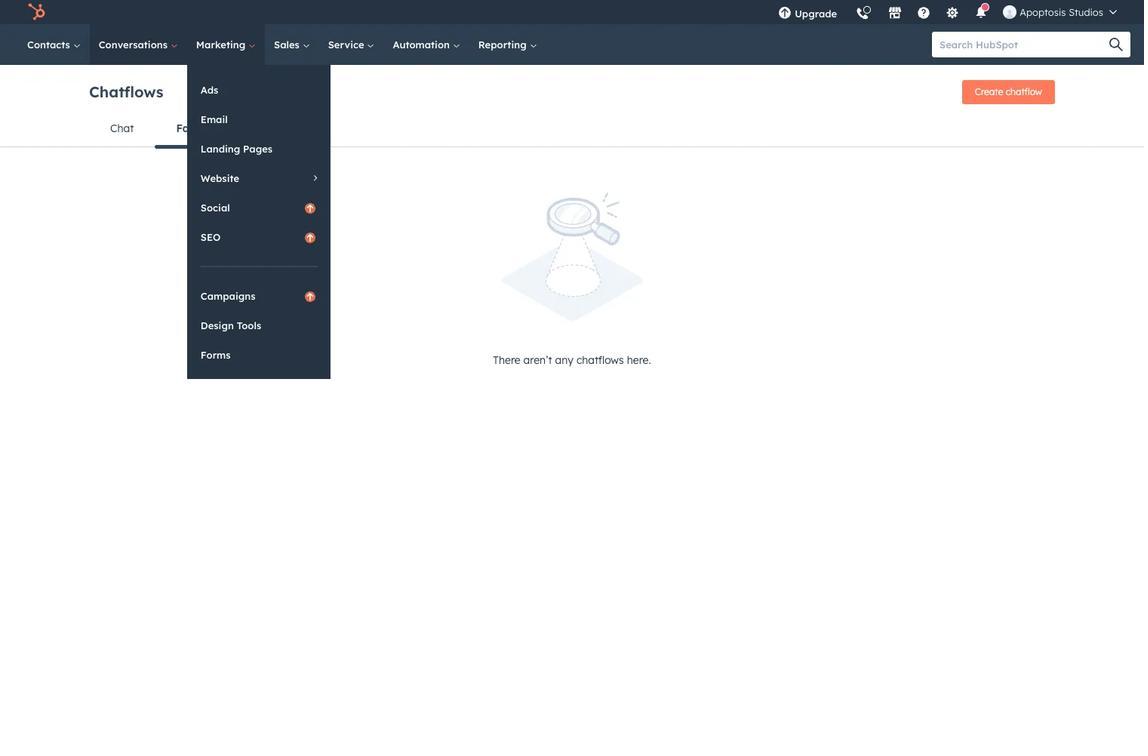Task type: describe. For each thing, give the bounding box(es) containing it.
reporting
[[479, 39, 530, 51]]

website
[[201, 172, 239, 184]]

apoptosis studios
[[1020, 6, 1104, 18]]

contacts link
[[18, 24, 90, 65]]

notifications button
[[969, 0, 995, 24]]

there aren't any chatflows here. alert
[[89, 193, 1056, 370]]

navigation containing chat
[[89, 110, 1056, 148]]

upgrade
[[795, 8, 838, 20]]

email
[[201, 113, 228, 125]]

upgrade image
[[779, 7, 792, 20]]

campaigns link
[[187, 282, 331, 310]]

sales link
[[265, 24, 319, 65]]

facebook messenger button
[[155, 110, 307, 148]]

marketing
[[196, 39, 248, 51]]

contacts
[[27, 39, 73, 51]]

notifications image
[[975, 7, 989, 20]]

tara schultz image
[[1004, 5, 1017, 19]]

there aren't any chatflows here.
[[493, 354, 651, 367]]

tools
[[237, 319, 261, 331]]

settings image
[[946, 7, 960, 20]]

here.
[[627, 354, 651, 367]]

website link
[[187, 164, 331, 193]]

chatflow
[[1006, 86, 1043, 97]]

conversations link
[[90, 24, 187, 65]]

help image
[[918, 7, 931, 20]]

conversations
[[99, 39, 171, 51]]

messenger
[[230, 122, 286, 135]]

chat
[[110, 122, 134, 135]]

landing
[[201, 143, 240, 155]]

seo
[[201, 231, 221, 243]]

design
[[201, 319, 234, 331]]

search image
[[1110, 38, 1124, 51]]

facebook
[[176, 122, 227, 135]]

aren't
[[524, 354, 552, 367]]

Search HubSpot search field
[[933, 32, 1118, 57]]



Task type: locate. For each thing, give the bounding box(es) containing it.
hubspot image
[[27, 3, 45, 21]]

facebook messenger
[[176, 122, 286, 135]]

marketplaces image
[[889, 7, 902, 20]]

studios
[[1069, 6, 1104, 18]]

chatflows banner
[[89, 76, 1056, 110]]

service
[[328, 39, 367, 51]]

social
[[201, 202, 230, 214]]

seo link
[[187, 223, 331, 251]]

social link
[[187, 193, 331, 222]]

reporting link
[[469, 24, 546, 65]]

design tools
[[201, 319, 261, 331]]

apoptosis studios button
[[995, 0, 1127, 24]]

landing pages
[[201, 143, 273, 155]]

marketing link
[[187, 24, 265, 65]]

automation
[[393, 39, 453, 51]]

sales
[[274, 39, 303, 51]]

create chatflow
[[975, 86, 1043, 97]]

there
[[493, 354, 521, 367]]

landing pages link
[[187, 134, 331, 163]]

marketplaces button
[[880, 0, 912, 24]]

ads
[[201, 84, 218, 96]]

calling icon button
[[850, 2, 876, 23]]

ads link
[[187, 76, 331, 104]]

automation link
[[384, 24, 469, 65]]

chat button
[[89, 110, 155, 146]]

apoptosis
[[1020, 6, 1067, 18]]

search button
[[1102, 32, 1131, 57]]

campaigns
[[201, 290, 256, 302]]

settings link
[[937, 0, 969, 24]]

marketing menu
[[187, 65, 331, 379]]

create chatflow button
[[963, 80, 1056, 104]]

menu
[[770, 0, 1127, 29]]

help button
[[912, 0, 937, 24]]

menu containing apoptosis studios
[[770, 0, 1127, 29]]

forms
[[201, 349, 231, 361]]

navigation
[[89, 110, 1056, 148]]

any
[[555, 354, 574, 367]]

service link
[[319, 24, 384, 65]]

chatflows
[[577, 354, 624, 367]]

email link
[[187, 105, 331, 134]]

forms link
[[187, 341, 331, 369]]

create
[[975, 86, 1004, 97]]

design tools link
[[187, 311, 331, 340]]

pages
[[243, 143, 273, 155]]

calling icon image
[[856, 8, 870, 21]]

chatflows
[[89, 82, 163, 101]]

hubspot link
[[18, 3, 57, 21]]



Task type: vqa. For each thing, say whether or not it's contained in the screenshot.
Conversations link
yes



